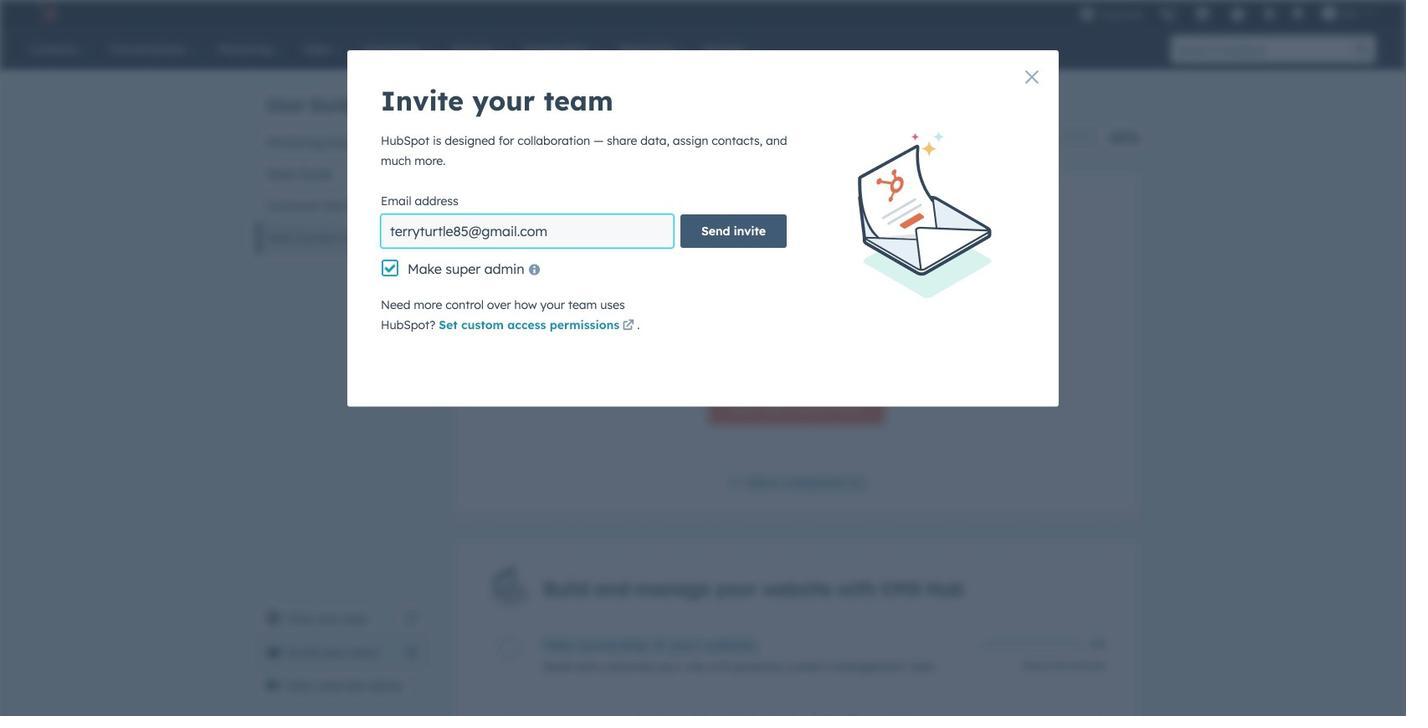 Task type: vqa. For each thing, say whether or not it's contained in the screenshot.
MARKETPLACES icon
yes



Task type: locate. For each thing, give the bounding box(es) containing it.
progress bar
[[455, 129, 744, 146]]

marketplaces image
[[1196, 8, 1211, 23]]

dialog
[[348, 50, 1059, 407]]

menu
[[1072, 0, 1387, 27]]

link opens in a new window image
[[623, 320, 635, 332], [406, 609, 418, 629], [406, 613, 418, 625]]



Task type: describe. For each thing, give the bounding box(es) containing it.
Enter email email field
[[381, 214, 674, 248]]

close image
[[1026, 70, 1039, 84]]

link opens in a new window image
[[623, 316, 635, 336]]

Search HubSpot search field
[[1172, 35, 1348, 64]]

gary orlando image
[[1322, 6, 1338, 21]]

user guides element
[[257, 72, 428, 254]]



